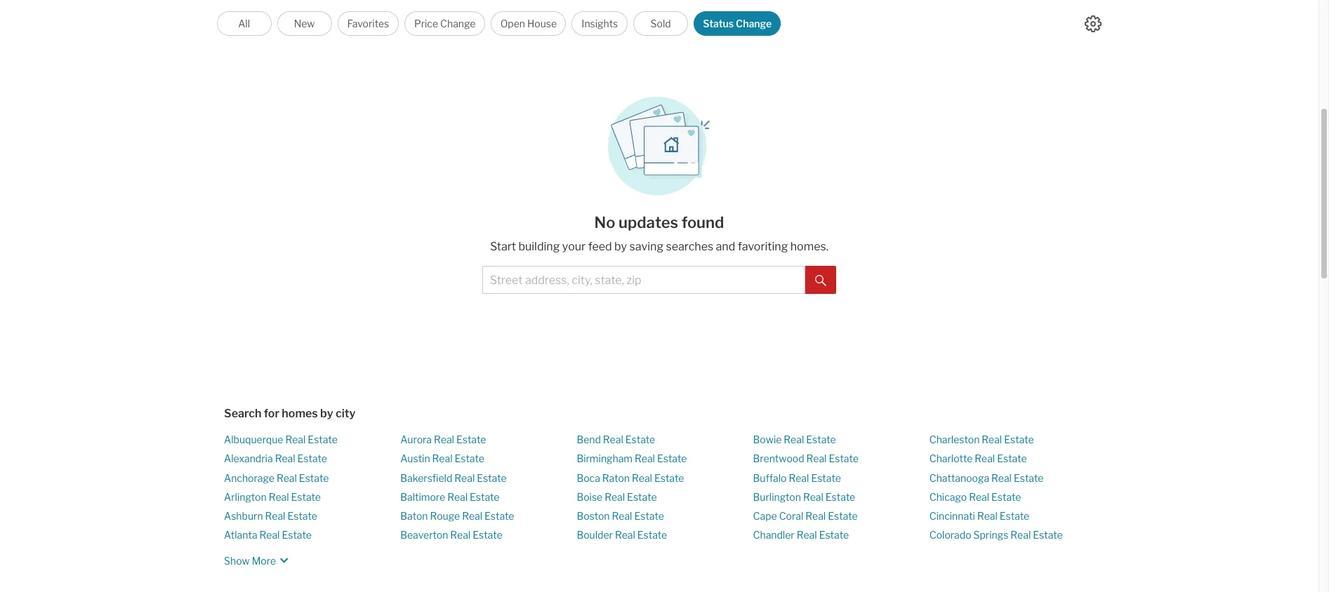 Task type: locate. For each thing, give the bounding box(es) containing it.
estate down homes
[[308, 434, 338, 446]]

estate down alexandria real estate
[[299, 472, 329, 484]]

alexandria real estate
[[224, 453, 327, 465]]

status
[[703, 18, 734, 30]]

2 change from the left
[[736, 18, 772, 30]]

open house
[[501, 18, 557, 30]]

beaverton real estate
[[401, 530, 503, 542]]

estate down brentwood real estate
[[812, 472, 841, 484]]

Open House radio
[[491, 11, 567, 36]]

Street address, city, state, zip search field
[[482, 266, 806, 294]]

estate for alexandria real estate
[[298, 453, 327, 465]]

new
[[294, 18, 315, 30]]

cincinnati
[[930, 511, 976, 523]]

favorites
[[347, 18, 389, 30]]

charleston real estate link
[[930, 434, 1034, 446]]

estate up baton rouge real estate link
[[470, 492, 500, 503]]

change for status change
[[736, 18, 772, 30]]

price change
[[414, 18, 476, 30]]

estate up colorado springs real estate link
[[1000, 511, 1030, 523]]

real down baton rouge real estate link
[[451, 530, 471, 542]]

estate up boca raton real estate link
[[657, 453, 687, 465]]

Favorites radio
[[338, 11, 399, 36]]

real down 'aurora real estate'
[[432, 453, 453, 465]]

albuquerque real estate link
[[224, 434, 338, 446]]

austin
[[401, 453, 430, 465]]

change
[[440, 18, 476, 30], [736, 18, 772, 30]]

cincinnati real estate
[[930, 511, 1030, 523]]

real up "baton rouge real estate"
[[448, 492, 468, 503]]

buffalo
[[753, 472, 787, 484]]

0 horizontal spatial change
[[440, 18, 476, 30]]

real for buffalo real estate
[[789, 472, 810, 484]]

real for chicago real estate
[[970, 492, 990, 503]]

real for chattanooga real estate
[[992, 472, 1012, 484]]

estate up brentwood real estate link
[[807, 434, 836, 446]]

estate down cape coral real estate link
[[820, 530, 849, 542]]

charleston
[[930, 434, 980, 446]]

anchorage real estate link
[[224, 472, 329, 484]]

arlington real estate link
[[224, 492, 321, 503]]

real for atlanta real estate
[[260, 530, 280, 542]]

homes
[[282, 407, 318, 421]]

estate down birmingham real estate
[[655, 472, 684, 484]]

estate up austin real estate "link"
[[457, 434, 486, 446]]

boston real estate
[[577, 511, 664, 523]]

0 vertical spatial by
[[615, 240, 627, 254]]

bowie real estate link
[[753, 434, 836, 446]]

estate for boise real estate
[[627, 492, 657, 503]]

real for charleston real estate
[[982, 434, 1003, 446]]

real down anchorage real estate link
[[269, 492, 289, 503]]

real up baltimore real estate link
[[455, 472, 475, 484]]

real for cincinnati real estate
[[978, 511, 998, 523]]

burlington
[[753, 492, 801, 503]]

option group containing all
[[217, 11, 781, 36]]

real for brentwood real estate
[[807, 453, 827, 465]]

found
[[682, 214, 725, 232]]

estate
[[308, 434, 338, 446], [457, 434, 486, 446], [626, 434, 656, 446], [807, 434, 836, 446], [1005, 434, 1034, 446], [298, 453, 327, 465], [455, 453, 485, 465], [657, 453, 687, 465], [829, 453, 859, 465], [998, 453, 1027, 465], [299, 472, 329, 484], [477, 472, 507, 484], [655, 472, 684, 484], [812, 472, 841, 484], [1014, 472, 1044, 484], [291, 492, 321, 503], [470, 492, 500, 503], [627, 492, 657, 503], [826, 492, 856, 503], [992, 492, 1022, 503], [288, 511, 317, 523], [485, 511, 515, 523], [635, 511, 664, 523], [828, 511, 858, 523], [1000, 511, 1030, 523], [282, 530, 312, 542], [473, 530, 503, 542], [638, 530, 667, 542], [820, 530, 849, 542], [1034, 530, 1063, 542]]

bend
[[577, 434, 601, 446]]

estate for atlanta real estate
[[282, 530, 312, 542]]

real for boston real estate
[[612, 511, 633, 523]]

estate for charleston real estate
[[1005, 434, 1034, 446]]

real up 'boca raton real estate'
[[635, 453, 655, 465]]

change inside option
[[736, 18, 772, 30]]

1 horizontal spatial change
[[736, 18, 772, 30]]

estate down ashburn real estate
[[282, 530, 312, 542]]

buffalo real estate link
[[753, 472, 841, 484]]

real
[[286, 434, 306, 446], [434, 434, 454, 446], [603, 434, 624, 446], [784, 434, 805, 446], [982, 434, 1003, 446], [275, 453, 295, 465], [432, 453, 453, 465], [635, 453, 655, 465], [807, 453, 827, 465], [975, 453, 996, 465], [277, 472, 297, 484], [455, 472, 475, 484], [632, 472, 653, 484], [789, 472, 810, 484], [992, 472, 1012, 484], [269, 492, 289, 503], [448, 492, 468, 503], [605, 492, 625, 503], [804, 492, 824, 503], [970, 492, 990, 503], [265, 511, 286, 523], [462, 511, 483, 523], [612, 511, 633, 523], [806, 511, 826, 523], [978, 511, 998, 523], [260, 530, 280, 542], [451, 530, 471, 542], [615, 530, 636, 542], [797, 530, 817, 542], [1011, 530, 1031, 542]]

birmingham real estate link
[[577, 453, 687, 465]]

estate for arlington real estate
[[291, 492, 321, 503]]

1 vertical spatial by
[[320, 407, 333, 421]]

beaverton real estate link
[[401, 530, 503, 542]]

show more
[[224, 555, 276, 567]]

real up cape coral real estate link
[[804, 492, 824, 503]]

All radio
[[217, 11, 272, 36]]

baton rouge real estate link
[[401, 511, 515, 523]]

estate down boca raton real estate link
[[627, 492, 657, 503]]

real up burlington real estate
[[789, 472, 810, 484]]

real up austin real estate
[[434, 434, 454, 446]]

brentwood real estate
[[753, 453, 859, 465]]

real down the boston real estate
[[615, 530, 636, 542]]

chattanooga real estate
[[930, 472, 1044, 484]]

estate down anchorage real estate at the bottom left of the page
[[291, 492, 321, 503]]

real up birmingham
[[603, 434, 624, 446]]

ashburn real estate
[[224, 511, 317, 523]]

estate down "albuquerque real estate"
[[298, 453, 327, 465]]

estate down arlington real estate link
[[288, 511, 317, 523]]

option group
[[217, 11, 781, 36]]

charleston real estate
[[930, 434, 1034, 446]]

estate up cape coral real estate link
[[826, 492, 856, 503]]

real down charlotte real estate link
[[992, 472, 1012, 484]]

colorado springs real estate
[[930, 530, 1063, 542]]

estate up the boulder real estate link
[[635, 511, 664, 523]]

estate up the 'birmingham real estate' link
[[626, 434, 656, 446]]

rouge
[[430, 511, 460, 523]]

estate down charlotte real estate link
[[1014, 472, 1044, 484]]

aurora real estate
[[401, 434, 486, 446]]

estate down chattanooga real estate link
[[992, 492, 1022, 503]]

boulder real estate
[[577, 530, 667, 542]]

real up the boulder real estate link
[[612, 511, 633, 523]]

estate for cincinnati real estate
[[1000, 511, 1030, 523]]

beaverton
[[401, 530, 448, 542]]

by right feed
[[615, 240, 627, 254]]

real down "albuquerque real estate"
[[275, 453, 295, 465]]

chandler real estate link
[[753, 530, 849, 542]]

charlotte
[[930, 453, 973, 465]]

boulder
[[577, 530, 613, 542]]

search for homes by city
[[224, 407, 356, 421]]

chicago real estate link
[[930, 492, 1022, 503]]

estate down the boston real estate
[[638, 530, 667, 542]]

change right status
[[736, 18, 772, 30]]

real up 'buffalo real estate' on the bottom
[[807, 453, 827, 465]]

brentwood real estate link
[[753, 453, 859, 465]]

1 horizontal spatial by
[[615, 240, 627, 254]]

favoriting
[[738, 240, 788, 254]]

cape coral real estate
[[753, 511, 858, 523]]

real down homes
[[286, 434, 306, 446]]

estate up bakersfield real estate 'link' at the bottom left of the page
[[455, 453, 485, 465]]

real down alexandria real estate 'link'
[[277, 472, 297, 484]]

estate up the beaverton real estate
[[485, 511, 515, 523]]

real down raton on the bottom left of the page
[[605, 492, 625, 503]]

alexandria
[[224, 453, 273, 465]]

bowie real estate
[[753, 434, 836, 446]]

all
[[238, 18, 250, 30]]

real for beaverton real estate
[[451, 530, 471, 542]]

real down cape coral real estate link
[[797, 530, 817, 542]]

estate up charlotte real estate link
[[1005, 434, 1034, 446]]

real up brentwood real estate
[[784, 434, 805, 446]]

real down arlington real estate
[[265, 511, 286, 523]]

real for chandler real estate
[[797, 530, 817, 542]]

estate for burlington real estate
[[826, 492, 856, 503]]

real up cincinnati real estate
[[970, 492, 990, 503]]

city
[[336, 407, 356, 421]]

real for ashburn real estate
[[265, 511, 286, 523]]

real up charlotte real estate link
[[982, 434, 1003, 446]]

real up springs
[[978, 511, 998, 523]]

feed
[[588, 240, 612, 254]]

more
[[252, 555, 276, 567]]

by left city
[[320, 407, 333, 421]]

cape
[[753, 511, 777, 523]]

real for bowie real estate
[[784, 434, 805, 446]]

anchorage
[[224, 472, 275, 484]]

estate up buffalo real estate link at the right of the page
[[829, 453, 859, 465]]

by
[[615, 240, 627, 254], [320, 407, 333, 421]]

estate for bakersfield real estate
[[477, 472, 507, 484]]

change inside radio
[[440, 18, 476, 30]]

alexandria real estate link
[[224, 453, 327, 465]]

submit search image
[[816, 275, 827, 286]]

real up chattanooga real estate
[[975, 453, 996, 465]]

estate for charlotte real estate
[[998, 453, 1027, 465]]

real for bakersfield real estate
[[455, 472, 475, 484]]

real for alexandria real estate
[[275, 453, 295, 465]]

change right "price"
[[440, 18, 476, 30]]

charlotte real estate
[[930, 453, 1027, 465]]

Status Change radio
[[694, 11, 781, 36]]

start building your feed by saving searches and favoriting homes.
[[490, 240, 829, 254]]

1 change from the left
[[440, 18, 476, 30]]

real down birmingham real estate
[[632, 472, 653, 484]]

estate down "baton rouge real estate"
[[473, 530, 503, 542]]

estate for baltimore real estate
[[470, 492, 500, 503]]

atlanta
[[224, 530, 257, 542]]

estate up chattanooga real estate link
[[998, 453, 1027, 465]]

buffalo real estate
[[753, 472, 841, 484]]

chattanooga
[[930, 472, 990, 484]]

estate down burlington real estate link
[[828, 511, 858, 523]]

real for arlington real estate
[[269, 492, 289, 503]]

estate up baltimore real estate link
[[477, 472, 507, 484]]

bakersfield real estate
[[401, 472, 507, 484]]

burlington real estate link
[[753, 492, 856, 503]]

real down ashburn real estate
[[260, 530, 280, 542]]



Task type: describe. For each thing, give the bounding box(es) containing it.
brentwood
[[753, 453, 805, 465]]

and
[[716, 240, 736, 254]]

your
[[563, 240, 586, 254]]

open
[[501, 18, 525, 30]]

real for anchorage real estate
[[277, 472, 297, 484]]

austin real estate
[[401, 453, 485, 465]]

estate for beaverton real estate
[[473, 530, 503, 542]]

real right springs
[[1011, 530, 1031, 542]]

updates
[[619, 214, 679, 232]]

estate for anchorage real estate
[[299, 472, 329, 484]]

real right rouge
[[462, 511, 483, 523]]

boca
[[577, 472, 600, 484]]

no updates found
[[595, 214, 725, 232]]

no
[[595, 214, 616, 232]]

estate for albuquerque real estate
[[308, 434, 338, 446]]

chandler real estate
[[753, 530, 849, 542]]

start
[[490, 240, 516, 254]]

estate for boulder real estate
[[638, 530, 667, 542]]

real for boulder real estate
[[615, 530, 636, 542]]

atlanta real estate link
[[224, 530, 312, 542]]

baltimore
[[401, 492, 445, 503]]

homes.
[[791, 240, 829, 254]]

insights
[[582, 18, 618, 30]]

aurora real estate link
[[401, 434, 486, 446]]

status change
[[703, 18, 772, 30]]

ashburn
[[224, 511, 263, 523]]

search
[[224, 407, 262, 421]]

New radio
[[277, 11, 332, 36]]

ashburn real estate link
[[224, 511, 317, 523]]

real for charlotte real estate
[[975, 453, 996, 465]]

estate for brentwood real estate
[[829, 453, 859, 465]]

for
[[264, 407, 280, 421]]

baltimore real estate
[[401, 492, 500, 503]]

building
[[519, 240, 560, 254]]

boston real estate link
[[577, 511, 664, 523]]

baton
[[401, 511, 428, 523]]

albuquerque
[[224, 434, 283, 446]]

boulder real estate link
[[577, 530, 667, 542]]

real for aurora real estate
[[434, 434, 454, 446]]

chicago real estate
[[930, 492, 1022, 503]]

baltimore real estate link
[[401, 492, 500, 503]]

bakersfield real estate link
[[401, 472, 507, 484]]

boston
[[577, 511, 610, 523]]

real for austin real estate
[[432, 453, 453, 465]]

springs
[[974, 530, 1009, 542]]

estate for bend real estate
[[626, 434, 656, 446]]

bend real estate link
[[577, 434, 656, 446]]

arlington
[[224, 492, 267, 503]]

real for burlington real estate
[[804, 492, 824, 503]]

raton
[[603, 472, 630, 484]]

boca raton real estate link
[[577, 472, 684, 484]]

birmingham
[[577, 453, 633, 465]]

real for birmingham real estate
[[635, 453, 655, 465]]

0 horizontal spatial by
[[320, 407, 333, 421]]

estate for ashburn real estate
[[288, 511, 317, 523]]

anchorage real estate
[[224, 472, 329, 484]]

bakersfield
[[401, 472, 453, 484]]

estate right springs
[[1034, 530, 1063, 542]]

charlotte real estate link
[[930, 453, 1027, 465]]

estate for chattanooga real estate
[[1014, 472, 1044, 484]]

estate for birmingham real estate
[[657, 453, 687, 465]]

estate for chandler real estate
[[820, 530, 849, 542]]

real for bend real estate
[[603, 434, 624, 446]]

show
[[224, 555, 250, 567]]

albuquerque real estate
[[224, 434, 338, 446]]

Insights radio
[[572, 11, 628, 36]]

change for price change
[[440, 18, 476, 30]]

chandler
[[753, 530, 795, 542]]

real for boise real estate
[[605, 492, 625, 503]]

Price Change radio
[[405, 11, 486, 36]]

estate for aurora real estate
[[457, 434, 486, 446]]

austin real estate link
[[401, 453, 485, 465]]

sold
[[651, 18, 671, 30]]

real down burlington real estate link
[[806, 511, 826, 523]]

house
[[528, 18, 557, 30]]

bowie
[[753, 434, 782, 446]]

boca raton real estate
[[577, 472, 684, 484]]

estate for austin real estate
[[455, 453, 485, 465]]

bend real estate
[[577, 434, 656, 446]]

estate for boston real estate
[[635, 511, 664, 523]]

real for baltimore real estate
[[448, 492, 468, 503]]

coral
[[779, 511, 804, 523]]

saving
[[630, 240, 664, 254]]

estate for bowie real estate
[[807, 434, 836, 446]]

real for albuquerque real estate
[[286, 434, 306, 446]]

burlington real estate
[[753, 492, 856, 503]]

colorado springs real estate link
[[930, 530, 1063, 542]]

aurora
[[401, 434, 432, 446]]

estate for chicago real estate
[[992, 492, 1022, 503]]

Sold radio
[[634, 11, 689, 36]]

estate for buffalo real estate
[[812, 472, 841, 484]]

price
[[414, 18, 438, 30]]

searches
[[666, 240, 714, 254]]

birmingham real estate
[[577, 453, 687, 465]]

cape coral real estate link
[[753, 511, 858, 523]]

atlanta real estate
[[224, 530, 312, 542]]



Task type: vqa. For each thing, say whether or not it's contained in the screenshot.
search input image
no



